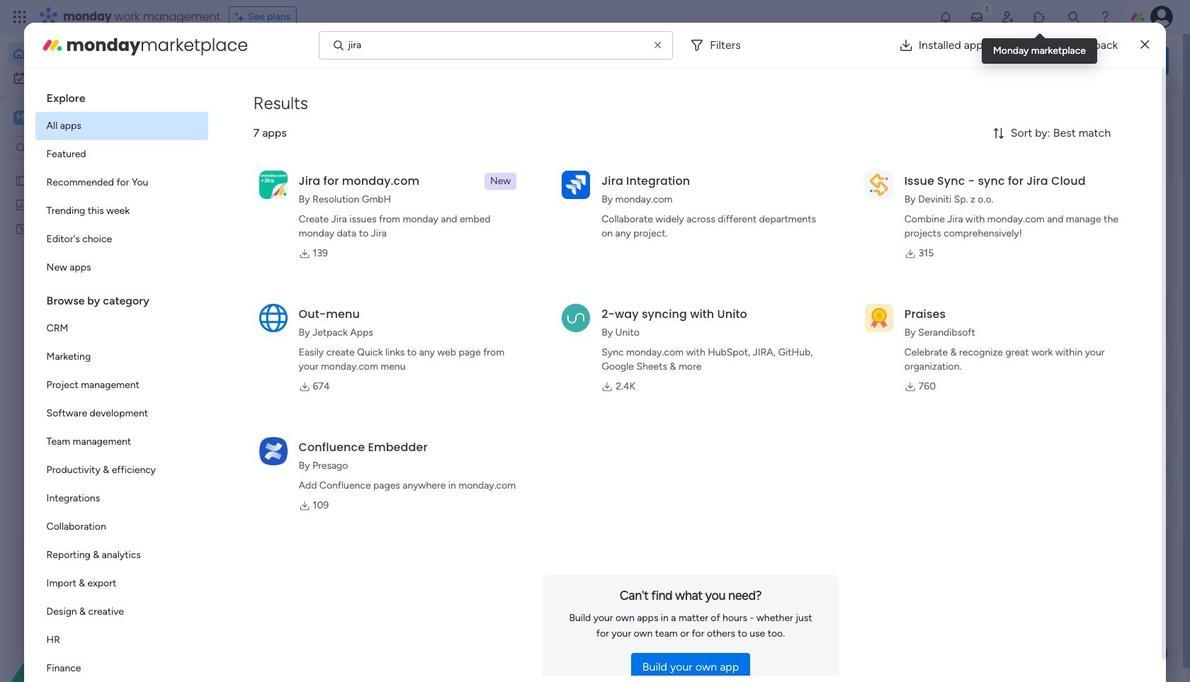 Task type: locate. For each thing, give the bounding box(es) containing it.
option
[[9, 43, 172, 65], [9, 67, 172, 89], [35, 112, 208, 140], [35, 140, 208, 169], [0, 168, 181, 170], [35, 169, 208, 197], [35, 197, 208, 225], [35, 225, 208, 254], [35, 254, 208, 282], [35, 315, 208, 343], [35, 343, 208, 371], [35, 371, 208, 400], [35, 400, 208, 428], [35, 428, 208, 456], [35, 456, 208, 485], [35, 485, 208, 513], [35, 513, 208, 541], [35, 541, 208, 570], [35, 570, 208, 598], [35, 598, 208, 627], [35, 627, 208, 655], [35, 655, 208, 683]]

component image
[[637, 595, 649, 608]]

0 horizontal spatial lottie animation image
[[0, 539, 181, 683]]

1 vertical spatial lottie animation image
[[0, 539, 181, 683]]

workspace selection element
[[13, 109, 118, 128]]

1 horizontal spatial lottie animation image
[[556, 34, 954, 88]]

1 horizontal spatial workspace image
[[593, 574, 627, 608]]

0 vertical spatial workspace image
[[13, 110, 28, 125]]

0 horizontal spatial workspace image
[[13, 110, 28, 125]]

select product image
[[13, 10, 27, 24]]

update feed image
[[970, 10, 984, 24]]

app logo image
[[259, 171, 287, 199], [562, 171, 591, 199], [865, 171, 894, 199], [259, 304, 287, 332], [562, 304, 591, 332], [865, 304, 894, 332], [259, 437, 287, 465]]

lottie animation image
[[556, 34, 954, 88], [0, 539, 181, 683]]

public board image
[[15, 174, 28, 187]]

search everything image
[[1067, 10, 1082, 24]]

0 horizontal spatial lottie animation element
[[0, 539, 181, 683]]

0 vertical spatial heading
[[35, 79, 208, 112]]

1 vertical spatial heading
[[35, 282, 208, 315]]

public dashboard image
[[15, 198, 28, 211]]

invite members image
[[1001, 10, 1016, 24]]

Search in workspace field
[[30, 140, 118, 156]]

0 vertical spatial lottie animation element
[[556, 34, 954, 88]]

workspace image up 'public board' image
[[13, 110, 28, 125]]

jacob simon image
[[1151, 6, 1174, 28]]

see plans image
[[235, 9, 248, 25]]

list box
[[35, 79, 208, 683], [0, 165, 181, 432]]

heading
[[35, 79, 208, 112], [35, 282, 208, 315]]

1 vertical spatial workspace image
[[593, 574, 627, 608]]

workspace image
[[13, 110, 28, 125], [593, 574, 627, 608]]

lottie animation element
[[556, 34, 954, 88], [0, 539, 181, 683]]

monday marketplace image
[[1033, 10, 1047, 24]]

workspace image left component image
[[593, 574, 627, 608]]

getting started element
[[957, 338, 1169, 395]]

2 heading from the top
[[35, 282, 208, 315]]

1 horizontal spatial lottie animation element
[[556, 34, 954, 88]]

0 vertical spatial lottie animation image
[[556, 34, 954, 88]]

1 vertical spatial lottie animation element
[[0, 539, 181, 683]]



Task type: vqa. For each thing, say whether or not it's contained in the screenshot.
the right ADD TO FAVORITES ICON
no



Task type: describe. For each thing, give the bounding box(es) containing it.
help center element
[[957, 406, 1169, 463]]

templates image image
[[970, 107, 1157, 205]]

v2 user feedback image
[[968, 53, 979, 69]]

v2 bolt switch image
[[1079, 53, 1087, 68]]

quick search results list box
[[219, 133, 923, 320]]

lottie animation image for bottom lottie animation element
[[0, 539, 181, 683]]

1 heading from the top
[[35, 79, 208, 112]]

notifications image
[[939, 10, 953, 24]]

1 image
[[981, 1, 994, 17]]

workspace image inside "element"
[[13, 110, 28, 125]]

dapulse x slim image
[[1141, 37, 1150, 54]]

lottie animation image for right lottie animation element
[[556, 34, 954, 88]]

help image
[[1099, 10, 1113, 24]]

contact sales element
[[957, 475, 1169, 531]]

1 element
[[362, 337, 379, 354]]

monday marketplace image
[[41, 34, 63, 56]]



